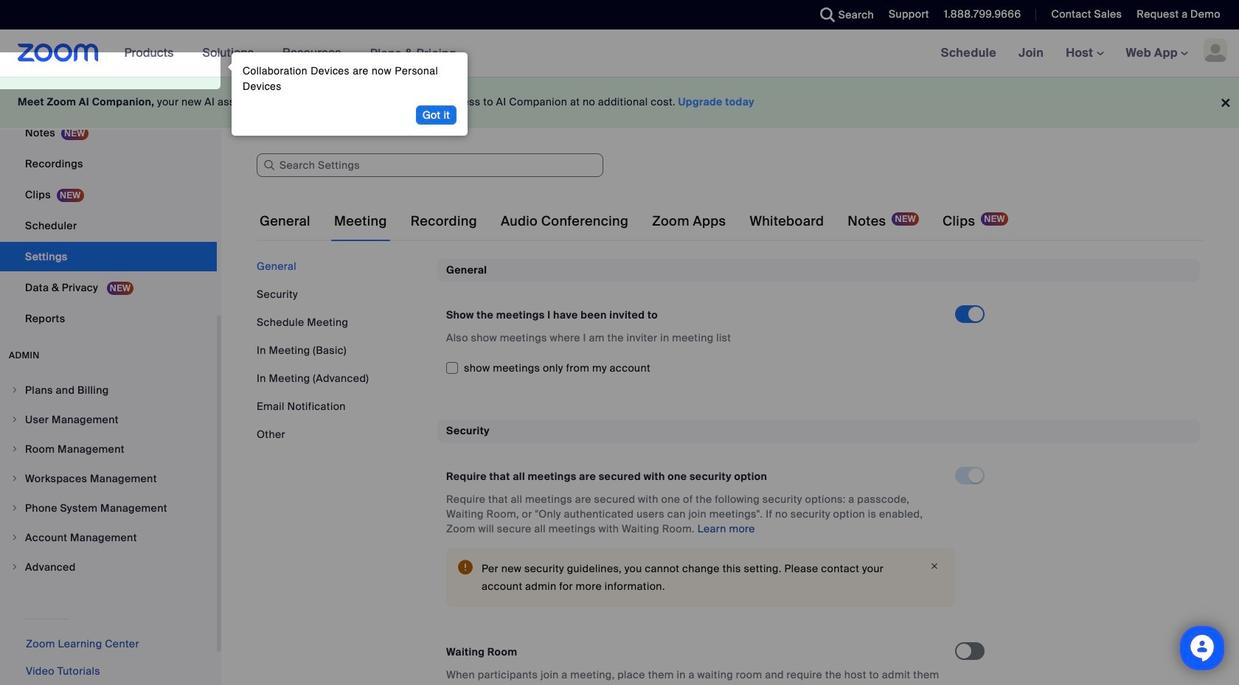 Task type: vqa. For each thing, say whether or not it's contained in the screenshot.
Back at the top
no



Task type: locate. For each thing, give the bounding box(es) containing it.
banner
[[0, 30, 1239, 77]]

chat with bot image
[[1189, 635, 1216, 665]]

dialog
[[224, 52, 468, 136]]

footer
[[0, 77, 1239, 128]]

meetings navigation
[[930, 30, 1239, 77]]



Task type: describe. For each thing, give the bounding box(es) containing it.
product information navigation
[[113, 30, 468, 77]]



